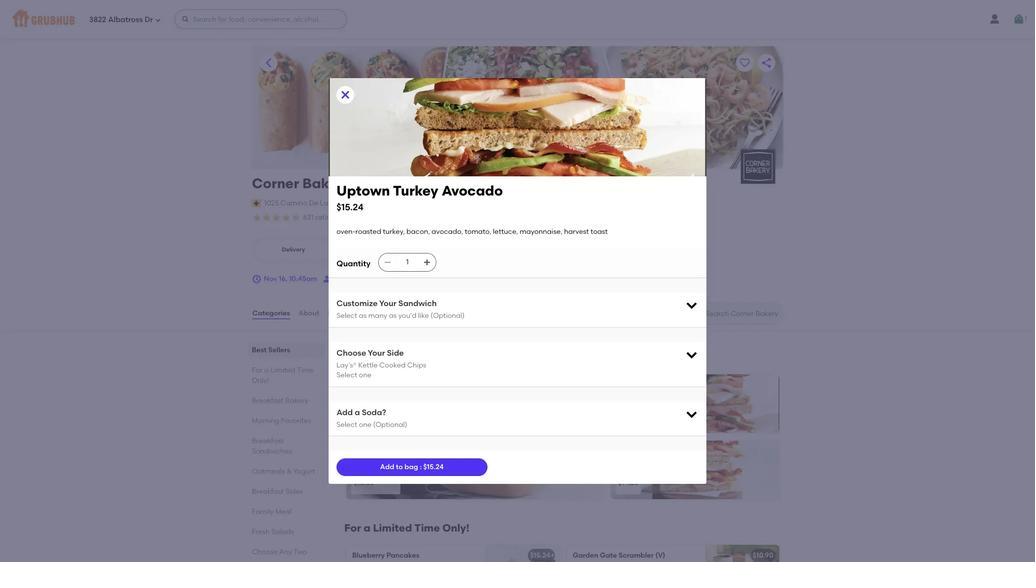 Task type: vqa. For each thing, say whether or not it's contained in the screenshot.
30–45 for Papa Murphy's Pizza
no



Task type: describe. For each thing, give the bounding box(es) containing it.
$13.38
[[354, 479, 374, 488]]

lay's®
[[337, 362, 357, 370]]

nov 16, 10:45am button
[[252, 271, 317, 288]]

albatross
[[108, 15, 143, 24]]

morning
[[252, 417, 279, 426]]

family
[[252, 508, 274, 517]]

breakfast sides tab
[[252, 487, 321, 498]]

sandwiches
[[252, 448, 292, 456]]

oven-roasted turkey, bacon, avocado, tomato, lettuce, mayonnaise, harvest toast
[[337, 228, 608, 236]]

1 vertical spatial only!
[[442, 523, 470, 535]]

add to bag : $15.24
[[380, 464, 444, 472]]

fresh salads tab
[[252, 528, 321, 538]]

people icon image
[[323, 275, 333, 284]]

breakfast sides
[[252, 488, 303, 497]]

sellers for best sellers most ordered on grubhub
[[370, 344, 404, 356]]

sides
[[285, 488, 303, 497]]

order
[[375, 275, 393, 283]]

categories
[[252, 309, 290, 318]]

$15.24 inside the uptown turkey avocado $15.24
[[337, 202, 364, 213]]

breakfast sandwiches
[[252, 437, 292, 456]]

bakery for corner bakery
[[303, 175, 350, 192]]

ordered
[[362, 358, 389, 366]]

garden
[[573, 552, 598, 561]]

$14.25 button
[[611, 442, 779, 500]]

choose for your
[[337, 349, 366, 358]]

start group order
[[335, 275, 393, 283]]

rustic italian $13.38
[[354, 468, 398, 488]]

like
[[418, 312, 429, 320]]

1.4
[[371, 251, 378, 258]]

tomato,
[[465, 228, 491, 236]]

$15.24 +
[[530, 552, 555, 561]]

save this restaurant button
[[736, 54, 754, 72]]

uptown turkey avocado button
[[611, 375, 779, 434]]

one inside choose your side lay's® kettle cooked chips select one
[[359, 372, 372, 380]]

1 as from the left
[[359, 312, 367, 320]]

one inside the add a soda? select one (optional)
[[359, 421, 372, 430]]

for a limited time only! tab
[[252, 366, 321, 386]]

avocado for uptown turkey avocado
[[670, 401, 700, 410]]

Input item quantity number field
[[397, 254, 418, 271]]

$10.90
[[753, 552, 774, 561]]

any
[[279, 549, 292, 557]]

kettle
[[358, 362, 378, 370]]

add for add a soda?
[[337, 408, 353, 418]]

corner
[[252, 175, 299, 192]]

1025 camino de la reina ste 3
[[264, 199, 367, 208]]

scrambler
[[619, 552, 654, 561]]

search icon image
[[690, 308, 702, 320]]

best for best sellers
[[252, 346, 267, 355]]

pancakes
[[386, 552, 420, 561]]

2 vertical spatial a
[[364, 523, 371, 535]]

1025 camino de la reina ste 3 button
[[264, 198, 368, 209]]

camino
[[281, 199, 308, 208]]

main navigation navigation
[[0, 0, 1035, 38]]

bacon,
[[407, 228, 430, 236]]

631 ratings
[[303, 214, 338, 222]]

fresh
[[252, 529, 270, 537]]

choose any two tab
[[252, 548, 321, 558]]

bakery for breakfast bakery
[[285, 397, 308, 406]]

garden gate scrambler (v)
[[573, 552, 665, 561]]

3822
[[89, 15, 106, 24]]

1 horizontal spatial $15.24
[[423, 464, 444, 472]]

about
[[299, 309, 319, 318]]

gate
[[600, 552, 617, 561]]

italian
[[376, 468, 398, 476]]

select for add
[[337, 421, 357, 430]]

breakfast sandwiches tab
[[252, 437, 321, 457]]

add for add to bag
[[380, 464, 394, 472]]

corner bakery logo image
[[741, 150, 776, 184]]

blueberry
[[352, 552, 385, 561]]

3
[[363, 199, 367, 208]]

turkey for uptown turkey avocado
[[646, 401, 668, 410]]

family meal
[[252, 508, 292, 517]]

choose for any
[[252, 549, 278, 557]]

toast
[[591, 228, 608, 236]]

morning favorites
[[252, 417, 311, 426]]

oven-
[[337, 228, 356, 236]]

customize
[[337, 299, 378, 308]]

delivery
[[282, 247, 305, 253]]

1 horizontal spatial time
[[414, 523, 440, 535]]

oatmeals & yogurt
[[252, 468, 315, 476]]

1 button
[[1013, 10, 1027, 28]]

blueberry pancakes
[[352, 552, 420, 561]]

subscription pass image
[[252, 200, 262, 208]]

blueberry pancakes image
[[485, 546, 559, 563]]

cooked
[[379, 362, 406, 370]]

uptown for uptown turkey avocado $15.24
[[337, 182, 390, 199]]

a inside the add a soda? select one (optional)
[[355, 408, 360, 418]]

about button
[[298, 296, 320, 332]]

limited inside for a limited time only!
[[270, 367, 295, 375]]

(v)
[[656, 552, 665, 561]]

your for choose
[[368, 349, 385, 358]]

harvest
[[564, 228, 589, 236]]

mayonnaise,
[[520, 228, 563, 236]]

reina
[[330, 199, 349, 208]]

oatmeals & yogurt tab
[[252, 467, 321, 477]]

breakfast for breakfast sandwiches
[[252, 437, 284, 446]]

+
[[551, 552, 555, 561]]

10:45am
[[289, 275, 317, 283]]

most
[[344, 358, 361, 366]]

side
[[387, 349, 404, 358]]

only! inside for a limited time only!
[[252, 377, 269, 385]]

sellers for best sellers
[[268, 346, 290, 355]]

(optional) inside the add a soda? select one (optional)
[[373, 421, 407, 430]]



Task type: locate. For each thing, give the bounding box(es) containing it.
as
[[359, 312, 367, 320], [389, 312, 397, 320]]

0 horizontal spatial as
[[359, 312, 367, 320]]

for inside for a limited time only!
[[252, 367, 263, 375]]

turkey inside the uptown turkey avocado $15.24
[[393, 182, 438, 199]]

a
[[264, 367, 269, 375], [355, 408, 360, 418], [364, 523, 371, 535]]

option group containing pickup
[[252, 238, 421, 263]]

breakfast for breakfast bakery
[[252, 397, 284, 406]]

bakery inside "tab"
[[285, 397, 308, 406]]

best up the 'for a limited time only!' tab
[[252, 346, 267, 355]]

as left you'd
[[389, 312, 397, 320]]

uptown inside button
[[618, 401, 645, 410]]

group
[[353, 275, 373, 283]]

for a limited time only! up breakfast bakery
[[252, 367, 314, 385]]

for a limited time only!
[[252, 367, 314, 385], [344, 523, 470, 535]]

avocado for uptown turkey avocado $15.24
[[442, 182, 503, 199]]

turkey inside button
[[646, 401, 668, 410]]

:
[[420, 464, 422, 472]]

0 horizontal spatial add
[[337, 408, 353, 418]]

1 vertical spatial a
[[355, 408, 360, 418]]

1 horizontal spatial for
[[344, 523, 361, 535]]

svg image
[[685, 299, 699, 312], [685, 348, 699, 362], [685, 408, 699, 422]]

$14.25
[[618, 479, 639, 488]]

roasted
[[356, 228, 381, 236]]

0 vertical spatial $15.24
[[337, 202, 364, 213]]

2 vertical spatial select
[[337, 421, 357, 430]]

1 vertical spatial select
[[337, 372, 357, 380]]

1 vertical spatial choose
[[252, 549, 278, 557]]

a down best sellers
[[264, 367, 269, 375]]

1 one from the top
[[359, 372, 372, 380]]

nov 16, 10:45am
[[264, 275, 317, 283]]

0 vertical spatial a
[[264, 367, 269, 375]]

0 vertical spatial for a limited time only!
[[252, 367, 314, 385]]

best sellers tab
[[252, 345, 321, 356]]

2 vertical spatial $15.24
[[530, 552, 551, 561]]

for a limited time only! up pancakes
[[344, 523, 470, 535]]

3822 albatross dr
[[89, 15, 153, 24]]

soda?
[[362, 408, 386, 418]]

a left soda?
[[355, 408, 360, 418]]

as down customize
[[359, 312, 367, 320]]

two
[[294, 549, 307, 557]]

reviews
[[328, 309, 355, 318]]

turkey
[[393, 182, 438, 199], [646, 401, 668, 410]]

your for customize
[[379, 299, 397, 308]]

oatmeals
[[252, 468, 285, 476]]

for
[[252, 367, 263, 375], [344, 523, 361, 535]]

0 vertical spatial turkey
[[393, 182, 438, 199]]

0 vertical spatial only!
[[252, 377, 269, 385]]

select
[[337, 312, 357, 320], [337, 372, 357, 380], [337, 421, 357, 430]]

0 horizontal spatial uptown
[[337, 182, 390, 199]]

sellers
[[370, 344, 404, 356], [268, 346, 290, 355]]

best inside best sellers most ordered on grubhub
[[344, 344, 367, 356]]

de
[[309, 199, 318, 208]]

1 horizontal spatial avocado
[[670, 401, 700, 410]]

time down best sellers tab
[[297, 367, 314, 375]]

best sellers most ordered on grubhub
[[344, 344, 430, 366]]

$15.24 up "oven-"
[[337, 202, 364, 213]]

1 vertical spatial for a limited time only!
[[344, 523, 470, 535]]

1 horizontal spatial best
[[344, 344, 367, 356]]

3 select from the top
[[337, 421, 357, 430]]

2 breakfast from the top
[[252, 437, 284, 446]]

pickup 1.4 mi
[[369, 242, 389, 258]]

0 horizontal spatial for a limited time only!
[[252, 367, 314, 385]]

for up blueberry
[[344, 523, 361, 535]]

1 vertical spatial limited
[[373, 523, 412, 535]]

add left "to"
[[380, 464, 394, 472]]

0 horizontal spatial $15.24
[[337, 202, 364, 213]]

avocado inside the uptown turkey avocado $15.24
[[442, 182, 503, 199]]

1 vertical spatial for
[[344, 523, 361, 535]]

option group
[[252, 238, 421, 263]]

limited down best sellers tab
[[270, 367, 295, 375]]

1 select from the top
[[337, 312, 357, 320]]

choose down fresh
[[252, 549, 278, 557]]

your inside the customize your sandwich select as many as you'd like (optional)
[[379, 299, 397, 308]]

1 vertical spatial (optional)
[[373, 421, 407, 430]]

limited
[[270, 367, 295, 375], [373, 523, 412, 535]]

$15.24 right :
[[423, 464, 444, 472]]

svg image
[[1013, 13, 1025, 25], [182, 15, 189, 23], [155, 17, 161, 23], [340, 89, 351, 101], [384, 259, 392, 267], [423, 259, 431, 267], [252, 275, 262, 284]]

0 vertical spatial svg image
[[685, 299, 699, 312]]

0 vertical spatial time
[[297, 367, 314, 375]]

a inside for a limited time only!
[[264, 367, 269, 375]]

avocado
[[442, 182, 503, 199], [670, 401, 700, 410]]

631
[[303, 214, 314, 222]]

one down soda?
[[359, 421, 372, 430]]

breakfast bakery tab
[[252, 396, 321, 406]]

time up pancakes
[[414, 523, 440, 535]]

best up most
[[344, 344, 367, 356]]

1 vertical spatial svg image
[[685, 348, 699, 362]]

1 vertical spatial your
[[368, 349, 385, 358]]

0 horizontal spatial choose
[[252, 549, 278, 557]]

1 vertical spatial one
[[359, 421, 372, 430]]

0 vertical spatial choose
[[337, 349, 366, 358]]

bakery up la at the top left of the page
[[303, 175, 350, 192]]

0 vertical spatial breakfast
[[252, 397, 284, 406]]

star icon image
[[252, 213, 262, 223], [262, 213, 272, 223], [272, 213, 281, 223], [281, 213, 291, 223], [291, 213, 301, 223], [291, 213, 301, 223]]

(optional)
[[431, 312, 465, 320], [373, 421, 407, 430]]

sellers inside best sellers most ordered on grubhub
[[370, 344, 404, 356]]

time
[[297, 367, 314, 375], [414, 523, 440, 535]]

salads
[[271, 529, 294, 537]]

1 horizontal spatial only!
[[442, 523, 470, 535]]

turkey for uptown turkey avocado $15.24
[[393, 182, 438, 199]]

choose inside tab
[[252, 549, 278, 557]]

0 vertical spatial your
[[379, 299, 397, 308]]

mi
[[380, 251, 387, 258]]

1025
[[264, 199, 279, 208]]

for a limited time only! inside tab
[[252, 367, 314, 385]]

3 breakfast from the top
[[252, 488, 284, 497]]

0 vertical spatial bakery
[[303, 175, 350, 192]]

customize your sandwich select as many as you'd like (optional)
[[337, 299, 465, 320]]

uptown
[[337, 182, 390, 199], [618, 401, 645, 410]]

breakfast down oatmeals
[[252, 488, 284, 497]]

limited up the 'blueberry pancakes'
[[373, 523, 412, 535]]

one down kettle at the left
[[359, 372, 372, 380]]

rustic
[[354, 468, 375, 476]]

grubhub
[[401, 358, 430, 366]]

your inside choose your side lay's® kettle cooked chips select one
[[368, 349, 385, 358]]

lettuce,
[[493, 228, 518, 236]]

1 horizontal spatial (optional)
[[431, 312, 465, 320]]

1 horizontal spatial for a limited time only!
[[344, 523, 470, 535]]

1 vertical spatial bakery
[[285, 397, 308, 406]]

svg image for add a soda?
[[685, 408, 699, 422]]

1 vertical spatial avocado
[[670, 401, 700, 410]]

0 horizontal spatial a
[[264, 367, 269, 375]]

best for best sellers most ordered on grubhub
[[344, 344, 367, 356]]

add inside the add a soda? select one (optional)
[[337, 408, 353, 418]]

on
[[390, 358, 399, 366]]

uptown for uptown turkey avocado
[[618, 401, 645, 410]]

add left soda?
[[337, 408, 353, 418]]

1 vertical spatial add
[[380, 464, 394, 472]]

choose any two
[[252, 549, 307, 557]]

bakery
[[303, 175, 350, 192], [285, 397, 308, 406]]

1 horizontal spatial add
[[380, 464, 394, 472]]

breakfast up sandwiches
[[252, 437, 284, 446]]

0 horizontal spatial only!
[[252, 377, 269, 385]]

1 vertical spatial $15.24
[[423, 464, 444, 472]]

16,
[[279, 275, 287, 283]]

0 horizontal spatial for
[[252, 367, 263, 375]]

&
[[287, 468, 292, 476]]

1 horizontal spatial a
[[355, 408, 360, 418]]

avocado inside uptown turkey avocado button
[[670, 401, 700, 410]]

meal
[[275, 508, 292, 517]]

morning favorites tab
[[252, 416, 321, 427]]

1 horizontal spatial choose
[[337, 349, 366, 358]]

0 horizontal spatial sellers
[[268, 346, 290, 355]]

2 vertical spatial breakfast
[[252, 488, 284, 497]]

best inside tab
[[252, 346, 267, 355]]

0 vertical spatial limited
[[270, 367, 295, 375]]

time inside for a limited time only!
[[297, 367, 314, 375]]

0 horizontal spatial limited
[[270, 367, 295, 375]]

dr
[[145, 15, 153, 24]]

Search Corner Bakery search field
[[705, 310, 780, 319]]

2 one from the top
[[359, 421, 372, 430]]

add a soda? select one (optional)
[[337, 408, 407, 430]]

0 vertical spatial avocado
[[442, 182, 503, 199]]

choose up lay's®
[[337, 349, 366, 358]]

0 horizontal spatial time
[[297, 367, 314, 375]]

breakfast inside "tab"
[[252, 397, 284, 406]]

1 vertical spatial breakfast
[[252, 437, 284, 446]]

best sellers
[[252, 346, 290, 355]]

select inside the add a soda? select one (optional)
[[337, 421, 357, 430]]

caret left icon image
[[263, 57, 275, 69]]

yogurt
[[293, 468, 315, 476]]

(optional) down soda?
[[373, 421, 407, 430]]

select inside the customize your sandwich select as many as you'd like (optional)
[[337, 312, 357, 320]]

1 horizontal spatial as
[[389, 312, 397, 320]]

to
[[396, 464, 403, 472]]

1 horizontal spatial limited
[[373, 523, 412, 535]]

categories button
[[252, 296, 291, 332]]

sellers inside tab
[[268, 346, 290, 355]]

svg image inside 1 button
[[1013, 13, 1025, 25]]

1 horizontal spatial sellers
[[370, 344, 404, 356]]

uptown turkey avocado
[[618, 401, 700, 410]]

1 vertical spatial time
[[414, 523, 440, 535]]

family meal tab
[[252, 507, 321, 518]]

one
[[359, 372, 372, 380], [359, 421, 372, 430]]

breakfast for breakfast sides
[[252, 488, 284, 497]]

1 vertical spatial uptown
[[618, 401, 645, 410]]

svg image for customize your sandwich
[[685, 299, 699, 312]]

for down best sellers
[[252, 367, 263, 375]]

0 horizontal spatial (optional)
[[373, 421, 407, 430]]

1 horizontal spatial uptown
[[618, 401, 645, 410]]

breakfast bakery
[[252, 397, 308, 406]]

0 horizontal spatial avocado
[[442, 182, 503, 199]]

2 as from the left
[[389, 312, 397, 320]]

nov
[[264, 275, 277, 283]]

you'd
[[398, 312, 416, 320]]

0 vertical spatial for
[[252, 367, 263, 375]]

(optional) inside the customize your sandwich select as many as you'd like (optional)
[[431, 312, 465, 320]]

select for customize
[[337, 312, 357, 320]]

2 select from the top
[[337, 372, 357, 380]]

corner bakery
[[252, 175, 350, 192]]

breakfast inside the breakfast sandwiches
[[252, 437, 284, 446]]

a up blueberry
[[364, 523, 371, 535]]

breakfast up morning
[[252, 397, 284, 406]]

3 svg image from the top
[[685, 408, 699, 422]]

1 horizontal spatial turkey
[[646, 401, 668, 410]]

sellers up the 'for a limited time only!' tab
[[268, 346, 290, 355]]

ratings
[[315, 214, 338, 222]]

choose inside choose your side lay's® kettle cooked chips select one
[[337, 349, 366, 358]]

choose your side lay's® kettle cooked chips select one
[[337, 349, 427, 380]]

svg image inside 'nov 16, 10:45am' button
[[252, 275, 262, 284]]

start
[[335, 275, 351, 283]]

la
[[320, 199, 328, 208]]

uptown inside the uptown turkey avocado $15.24
[[337, 182, 390, 199]]

2 svg image from the top
[[685, 348, 699, 362]]

2 vertical spatial svg image
[[685, 408, 699, 422]]

0 vertical spatial one
[[359, 372, 372, 380]]

turkey,
[[383, 228, 405, 236]]

many
[[368, 312, 387, 320]]

pickup
[[369, 242, 389, 249]]

1
[[1025, 15, 1027, 23]]

fresh salads
[[252, 529, 294, 537]]

0 vertical spatial uptown
[[337, 182, 390, 199]]

bag
[[405, 464, 418, 472]]

2 horizontal spatial $15.24
[[530, 552, 551, 561]]

(optional) right like
[[431, 312, 465, 320]]

0 vertical spatial select
[[337, 312, 357, 320]]

your up kettle at the left
[[368, 349, 385, 358]]

sellers up on
[[370, 344, 404, 356]]

save this restaurant image
[[739, 57, 751, 69]]

start group order button
[[323, 271, 393, 288]]

garden gate scrambler (v) image
[[706, 546, 779, 563]]

0 horizontal spatial best
[[252, 346, 267, 355]]

1 vertical spatial turkey
[[646, 401, 668, 410]]

share icon image
[[761, 57, 773, 69]]

0 horizontal spatial turkey
[[393, 182, 438, 199]]

your up "many"
[[379, 299, 397, 308]]

ste
[[351, 199, 361, 208]]

sandwich
[[399, 299, 437, 308]]

favorites
[[281, 417, 311, 426]]

1 svg image from the top
[[685, 299, 699, 312]]

2 horizontal spatial a
[[364, 523, 371, 535]]

0 vertical spatial add
[[337, 408, 353, 418]]

select inside choose your side lay's® kettle cooked chips select one
[[337, 372, 357, 380]]

bakery up favorites
[[285, 397, 308, 406]]

0 vertical spatial (optional)
[[431, 312, 465, 320]]

$15.24 left garden
[[530, 552, 551, 561]]

1 breakfast from the top
[[252, 397, 284, 406]]

choose
[[337, 349, 366, 358], [252, 549, 278, 557]]



